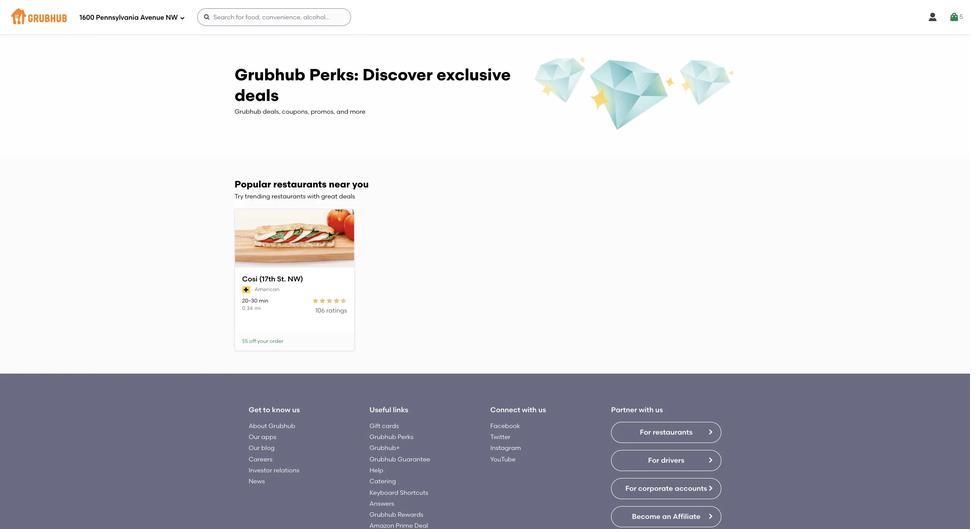 Task type: locate. For each thing, give the bounding box(es) containing it.
$5
[[242, 338, 248, 345]]

for down partner with us at the right
[[640, 428, 651, 437]]

for left corporate
[[626, 485, 637, 493]]

our up 'careers' link
[[249, 445, 260, 453]]

nw)
[[288, 275, 303, 283]]

1 right image from the top
[[707, 429, 714, 436]]

1 our from the top
[[249, 434, 260, 441]]

right image inside "for drivers" link
[[707, 457, 714, 464]]

0 vertical spatial for
[[640, 428, 651, 437]]

accounts
[[675, 485, 708, 493]]

restaurants
[[273, 179, 327, 190], [272, 193, 306, 201], [653, 428, 693, 437]]

grubhub guarantee link
[[370, 456, 431, 464]]

order
[[270, 338, 284, 345]]

2 vertical spatial restaurants
[[653, 428, 693, 437]]

pennsylvania
[[96, 13, 139, 21]]

cosi
[[242, 275, 258, 283]]

grubhub
[[235, 65, 306, 84], [235, 108, 261, 116], [269, 423, 295, 430], [370, 434, 396, 441], [370, 456, 396, 464], [370, 512, 396, 519]]

partner with us
[[612, 406, 663, 415]]

become
[[632, 513, 661, 521]]

careers
[[249, 456, 273, 464]]

restaurants up drivers
[[653, 428, 693, 437]]

blog
[[262, 445, 275, 453]]

grubhub down the know at left
[[269, 423, 295, 430]]

us up "for restaurants" at the right of page
[[656, 406, 663, 415]]

0 vertical spatial right image
[[707, 457, 714, 464]]

deals,
[[263, 108, 281, 116]]

for restaurants
[[640, 428, 693, 437]]

5 button
[[949, 9, 964, 25]]

0 horizontal spatial us
[[292, 406, 300, 415]]

gift cards grubhub perks grubhub+ grubhub guarantee help catering keyboard shortcuts answers grubhub rewards
[[370, 423, 431, 519]]

for inside 'link'
[[626, 485, 637, 493]]

news
[[249, 478, 265, 486]]

0 vertical spatial restaurants
[[273, 179, 327, 190]]

2 horizontal spatial with
[[639, 406, 654, 415]]

2 right image from the top
[[707, 485, 714, 492]]

us
[[292, 406, 300, 415], [539, 406, 546, 415], [656, 406, 663, 415]]

to
[[263, 406, 270, 415]]

0.34
[[242, 305, 253, 312]]

deals up deals, on the top left of page
[[235, 86, 279, 105]]

20–30 min 0.34 mi
[[242, 298, 269, 312]]

instagram
[[491, 445, 521, 453]]

2 us from the left
[[539, 406, 546, 415]]

with
[[307, 193, 320, 201], [522, 406, 537, 415], [639, 406, 654, 415]]

popular restaurants near you try trending restaurants with great deals
[[235, 179, 369, 201]]

restaurants for popular
[[273, 179, 327, 190]]

1 vertical spatial our
[[249, 445, 260, 453]]

for restaurants link
[[612, 422, 722, 443]]

answers
[[370, 501, 395, 508]]

1 vertical spatial right image
[[707, 513, 714, 520]]

popular
[[235, 179, 271, 190]]

our down about
[[249, 434, 260, 441]]

us right the know at left
[[292, 406, 300, 415]]

with inside popular restaurants near you try trending restaurants with great deals
[[307, 193, 320, 201]]

grubhub down gift cards link
[[370, 434, 396, 441]]

1 horizontal spatial with
[[522, 406, 537, 415]]

facebook twitter instagram youtube
[[491, 423, 521, 464]]

american
[[255, 287, 280, 293]]

try
[[235, 193, 244, 201]]

right image for for corporate accounts
[[707, 485, 714, 492]]

shortcuts
[[400, 490, 429, 497]]

1 vertical spatial deals
[[339, 193, 355, 201]]

gift cards link
[[370, 423, 399, 430]]

1 horizontal spatial deals
[[339, 193, 355, 201]]

you
[[352, 179, 369, 190]]

more
[[350, 108, 366, 116]]

coupon deals image
[[533, 55, 736, 134]]

restaurants for for
[[653, 428, 693, 437]]

twitter
[[491, 434, 511, 441]]

grubhub+
[[370, 445, 400, 453]]

0 horizontal spatial deals
[[235, 86, 279, 105]]

with for connect
[[522, 406, 537, 415]]

right image inside for restaurants link
[[707, 429, 714, 436]]

1600 pennsylvania avenue nw
[[80, 13, 178, 21]]

with for partner
[[639, 406, 654, 415]]

0 vertical spatial right image
[[707, 429, 714, 436]]

us for connect with us
[[539, 406, 546, 415]]

connect
[[491, 406, 521, 415]]

svg image
[[928, 12, 938, 22], [949, 12, 960, 22], [203, 14, 210, 21], [180, 15, 185, 20]]

catering
[[370, 478, 396, 486]]

know
[[272, 406, 291, 415]]

2 right image from the top
[[707, 513, 714, 520]]

our blog link
[[249, 445, 275, 453]]

with right connect
[[522, 406, 537, 415]]

deals
[[235, 86, 279, 105], [339, 193, 355, 201]]

grubhub inside about grubhub our apps our blog careers investor relations news
[[269, 423, 295, 430]]

1 vertical spatial right image
[[707, 485, 714, 492]]

2 vertical spatial for
[[626, 485, 637, 493]]

right image
[[707, 429, 714, 436], [707, 513, 714, 520]]

connect with us
[[491, 406, 546, 415]]

1 vertical spatial for
[[649, 457, 660, 465]]

become an affiliate link
[[612, 507, 722, 528]]

instagram link
[[491, 445, 521, 453]]

0 vertical spatial our
[[249, 434, 260, 441]]

for
[[640, 428, 651, 437], [649, 457, 660, 465], [626, 485, 637, 493]]

1 vertical spatial restaurants
[[272, 193, 306, 201]]

0 horizontal spatial with
[[307, 193, 320, 201]]

become an affiliate
[[632, 513, 701, 521]]

1 horizontal spatial us
[[539, 406, 546, 415]]

grubhub perks: discover exclusive deals grubhub deals, coupons, promos, and more
[[235, 65, 511, 116]]

106
[[315, 307, 325, 315]]

with left great
[[307, 193, 320, 201]]

0 vertical spatial deals
[[235, 86, 279, 105]]

right image inside become an affiliate link
[[707, 513, 714, 520]]

right image inside for corporate accounts 'link'
[[707, 485, 714, 492]]

for for for restaurants
[[640, 428, 651, 437]]

1 right image from the top
[[707, 457, 714, 464]]

grubhub down answers link
[[370, 512, 396, 519]]

help
[[370, 467, 384, 475]]

for left drivers
[[649, 457, 660, 465]]

drivers
[[661, 457, 685, 465]]

2 horizontal spatial us
[[656, 406, 663, 415]]

right image
[[707, 457, 714, 464], [707, 485, 714, 492]]

3 us from the left
[[656, 406, 663, 415]]

grubhub left deals, on the top left of page
[[235, 108, 261, 116]]

20–30
[[242, 298, 258, 304]]

right image for for restaurants
[[707, 429, 714, 436]]

st.
[[277, 275, 286, 283]]

get
[[249, 406, 262, 415]]

us right connect
[[539, 406, 546, 415]]

for for for corporate accounts
[[626, 485, 637, 493]]

with right partner
[[639, 406, 654, 415]]

news link
[[249, 478, 265, 486]]

trending
[[245, 193, 270, 201]]

restaurants up great
[[273, 179, 327, 190]]

deals down near
[[339, 193, 355, 201]]

our apps link
[[249, 434, 277, 441]]

restaurants right trending
[[272, 193, 306, 201]]

deals inside grubhub perks: discover exclusive deals grubhub deals, coupons, promos, and more
[[235, 86, 279, 105]]

right image for for drivers
[[707, 457, 714, 464]]

star icon image
[[312, 297, 319, 304], [319, 297, 326, 304], [326, 297, 333, 304], [333, 297, 340, 304], [340, 297, 347, 304], [340, 297, 347, 304]]

great
[[321, 193, 338, 201]]



Task type: describe. For each thing, give the bounding box(es) containing it.
subscription pass image
[[242, 287, 251, 294]]

1600
[[80, 13, 94, 21]]

grubhub down grubhub+ link
[[370, 456, 396, 464]]

off
[[249, 338, 256, 345]]

youtube link
[[491, 456, 516, 464]]

about grubhub link
[[249, 423, 295, 430]]

grubhub rewards link
[[370, 512, 424, 519]]

us for partner with us
[[656, 406, 663, 415]]

careers link
[[249, 456, 273, 464]]

apps
[[262, 434, 277, 441]]

facebook link
[[491, 423, 520, 430]]

keyboard
[[370, 490, 399, 497]]

for for for drivers
[[649, 457, 660, 465]]

help link
[[370, 467, 384, 475]]

twitter link
[[491, 434, 511, 441]]

coupons,
[[282, 108, 310, 116]]

cards
[[382, 423, 399, 430]]

cosi (17th st. nw)
[[242, 275, 303, 283]]

gift
[[370, 423, 381, 430]]

partner
[[612, 406, 638, 415]]

svg image inside 5 button
[[949, 12, 960, 22]]

near
[[329, 179, 350, 190]]

perks
[[398, 434, 414, 441]]

guarantee
[[398, 456, 431, 464]]

cosi (17th st. nw) logo image
[[235, 210, 354, 268]]

2 our from the top
[[249, 445, 260, 453]]

catering link
[[370, 478, 396, 486]]

useful links
[[370, 406, 409, 415]]

(17th
[[259, 275, 276, 283]]

facebook
[[491, 423, 520, 430]]

deals inside popular restaurants near you try trending restaurants with great deals
[[339, 193, 355, 201]]

avenue
[[140, 13, 164, 21]]

links
[[393, 406, 409, 415]]

main navigation navigation
[[0, 0, 971, 34]]

an
[[663, 513, 672, 521]]

Search for food, convenience, alcohol... search field
[[197, 8, 351, 26]]

and
[[337, 108, 349, 116]]

youtube
[[491, 456, 516, 464]]

useful
[[370, 406, 391, 415]]

for corporate accounts link
[[612, 479, 722, 500]]

your
[[257, 338, 269, 345]]

exclusive
[[437, 65, 511, 84]]

grubhub perks link
[[370, 434, 414, 441]]

investor relations link
[[249, 467, 300, 475]]

cosi (17th st. nw) link
[[242, 275, 347, 284]]

about grubhub our apps our blog careers investor relations news
[[249, 423, 300, 486]]

5
[[960, 13, 964, 21]]

about
[[249, 423, 267, 430]]

for drivers
[[649, 457, 685, 465]]

mi
[[255, 305, 261, 312]]

corporate
[[639, 485, 673, 493]]

get to know us
[[249, 406, 300, 415]]

affiliate
[[673, 513, 701, 521]]

right image for become an affiliate
[[707, 513, 714, 520]]

answers link
[[370, 501, 395, 508]]

ratings
[[327, 307, 347, 315]]

min
[[259, 298, 269, 304]]

grubhub+ link
[[370, 445, 400, 453]]

1 us from the left
[[292, 406, 300, 415]]

$5 off your order
[[242, 338, 284, 345]]

discover
[[363, 65, 433, 84]]

for drivers link
[[612, 450, 722, 472]]

grubhub up deals, on the top left of page
[[235, 65, 306, 84]]

nw
[[166, 13, 178, 21]]

promos,
[[311, 108, 335, 116]]

perks:
[[310, 65, 359, 84]]

keyboard shortcuts link
[[370, 490, 429, 497]]

investor
[[249, 467, 272, 475]]

relations
[[274, 467, 300, 475]]

106 ratings
[[315, 307, 347, 315]]



Task type: vqa. For each thing, say whether or not it's contained in the screenshot.
deals
yes



